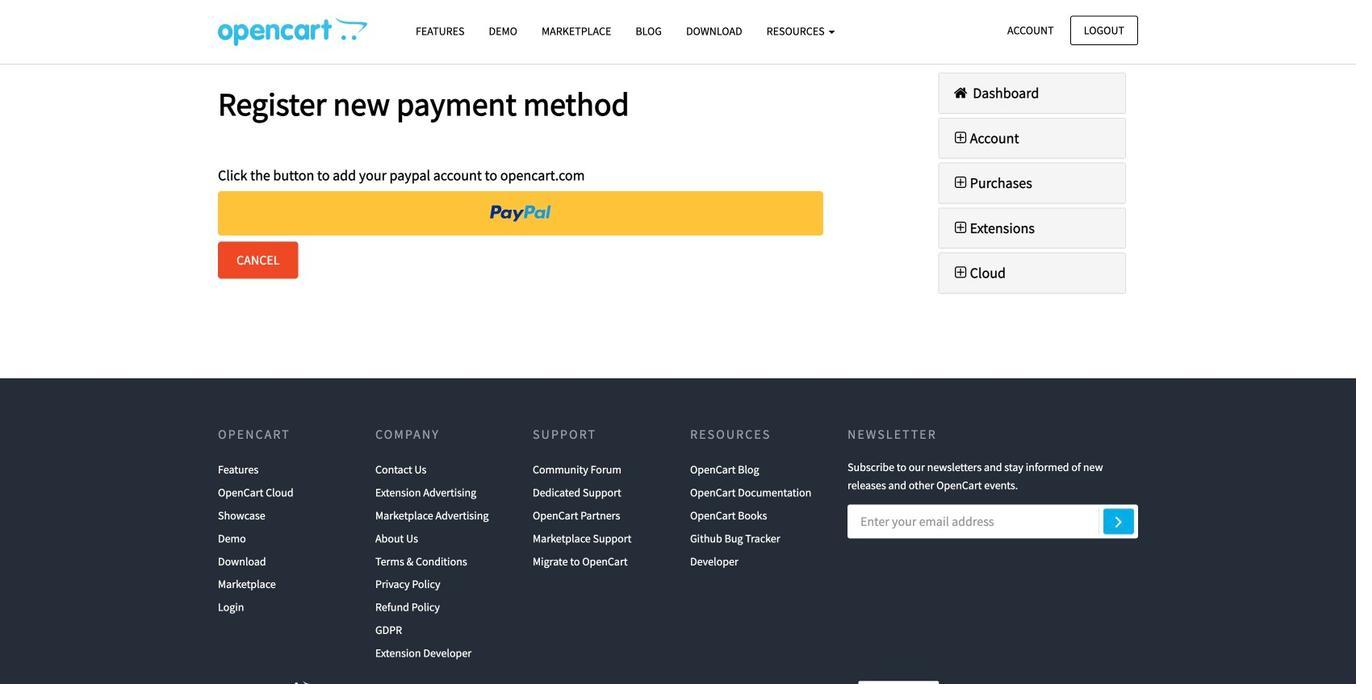 Task type: locate. For each thing, give the bounding box(es) containing it.
1 plus square o image from the top
[[952, 131, 970, 145]]

angle right image
[[1116, 512, 1123, 532]]

2 plus square o image from the top
[[952, 176, 970, 190]]

opencart image
[[218, 681, 326, 685]]

home image
[[952, 86, 970, 100]]

plus square o image
[[952, 131, 970, 145], [952, 176, 970, 190], [952, 221, 970, 235], [952, 266, 970, 280]]

4 plus square o image from the top
[[952, 266, 970, 280]]



Task type: vqa. For each thing, say whether or not it's contained in the screenshot.
GitHub image
no



Task type: describe. For each thing, give the bounding box(es) containing it.
opencart - add payment method image
[[218, 17, 367, 46]]

facebook marketing partner image
[[859, 681, 940, 685]]

3 plus square o image from the top
[[952, 221, 970, 235]]



